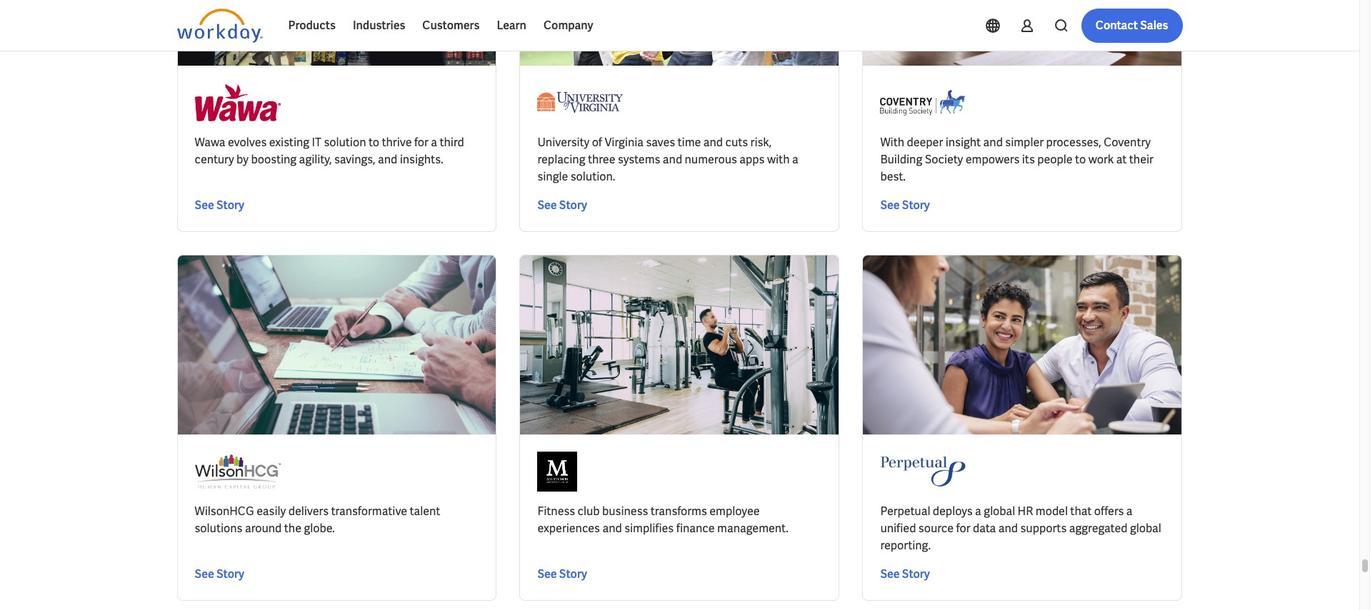 Task type: vqa. For each thing, say whether or not it's contained in the screenshot.
the .
no



Task type: describe. For each thing, give the bounding box(es) containing it.
transforms
[[651, 505, 707, 520]]

customers
[[423, 18, 480, 33]]

work
[[1089, 152, 1114, 167]]

wilsonhcg
[[195, 505, 254, 520]]

more button
[[479, 8, 543, 36]]

boosting
[[251, 152, 297, 167]]

company
[[544, 18, 593, 33]]

by
[[237, 152, 249, 167]]

three
[[588, 152, 616, 167]]

and down saves
[[663, 152, 682, 167]]

wawa, inc. image
[[195, 83, 280, 123]]

see for wilsonhcg easily delivers transformative talent solutions around the globe.
[[195, 567, 214, 582]]

a inside university of virginia saves time and cuts risk, replacing three systems and numerous apps with a single solution.
[[792, 152, 799, 167]]

and inside fitness club business transforms employee experiences and simplifies finance management.
[[603, 522, 622, 537]]

coventry building society image
[[881, 83, 966, 123]]

and up numerous
[[704, 135, 723, 150]]

globe.
[[304, 522, 335, 537]]

talent
[[410, 505, 440, 520]]

the rector and visitors of the university of virginia image
[[538, 83, 623, 123]]

society
[[925, 152, 963, 167]]

products
[[288, 18, 336, 33]]

their
[[1130, 152, 1154, 167]]

simplifies
[[625, 522, 674, 537]]

reporting.
[[881, 539, 931, 554]]

time
[[678, 135, 701, 150]]

numerous
[[685, 152, 737, 167]]

agility,
[[299, 152, 332, 167]]

solutions
[[195, 522, 243, 537]]

see for university of virginia saves time and cuts risk, replacing three systems and numerous apps with a single solution.
[[538, 198, 557, 213]]

virginia
[[605, 135, 644, 150]]

business
[[602, 505, 648, 520]]

contact
[[1096, 18, 1138, 33]]

business
[[353, 16, 394, 29]]

transformative
[[331, 505, 407, 520]]

of
[[592, 135, 602, 150]]

1 horizontal spatial global
[[1130, 522, 1162, 537]]

industry
[[264, 16, 302, 29]]

and inside with deeper insight and simpler processes, coventry building society empowers its people to work at their best.
[[984, 135, 1003, 150]]

best.
[[881, 169, 906, 184]]

wawa evolves existing it solution to thrive for a third century by boosting agility, savings, and insights.
[[195, 135, 464, 167]]

products button
[[280, 9, 344, 43]]

a right offers
[[1127, 505, 1133, 520]]

perpetual deploys a global hr model that offers a unified source for data and supports aggregated global reporting.
[[881, 505, 1162, 554]]

see story link for university of virginia saves time and cuts risk, replacing three systems and numerous apps with a single solution.
[[538, 197, 587, 214]]

perpetual services pty limited image
[[881, 452, 966, 492]]

and inside wawa evolves existing it solution to thrive for a third century by boosting agility, savings, and insights.
[[378, 152, 397, 167]]

with deeper insight and simpler processes, coventry building society empowers its people to work at their best.
[[881, 135, 1154, 184]]

people
[[1038, 152, 1073, 167]]

delivers
[[288, 505, 329, 520]]

customers button
[[414, 9, 488, 43]]

aggregated
[[1069, 522, 1128, 537]]

see story for wawa evolves existing it solution to thrive for a third century by boosting agility, savings, and insights.
[[195, 198, 244, 213]]

club
[[578, 505, 600, 520]]

easily
[[257, 505, 286, 520]]

clear
[[559, 16, 583, 29]]

century
[[195, 152, 234, 167]]

industries button
[[344, 9, 414, 43]]

0 vertical spatial global
[[984, 505, 1016, 520]]

see for fitness club business transforms employee experiences and simplifies finance management.
[[538, 567, 557, 582]]

clear all
[[559, 16, 597, 29]]

with
[[881, 135, 905, 150]]

sales
[[1141, 18, 1169, 33]]

to inside wawa evolves existing it solution to thrive for a third century by boosting agility, savings, and insights.
[[369, 135, 379, 150]]

simpler
[[1006, 135, 1044, 150]]

for inside wawa evolves existing it solution to thrive for a third century by boosting agility, savings, and insights.
[[414, 135, 429, 150]]

story for with deeper insight and simpler processes, coventry building society empowers its people to work at their best.
[[902, 198, 930, 213]]

a up data
[[975, 505, 982, 520]]

employee
[[710, 505, 760, 520]]

solution.
[[571, 169, 616, 184]]

university
[[538, 135, 590, 150]]

existing
[[269, 135, 309, 150]]

coventry
[[1104, 135, 1151, 150]]

with
[[767, 152, 790, 167]]

third
[[440, 135, 464, 150]]

unified
[[881, 522, 916, 537]]

its
[[1022, 152, 1035, 167]]

see story for perpetual deploys a global hr model that offers a unified source for data and supports aggregated global reporting.
[[881, 567, 930, 582]]

offers
[[1095, 505, 1124, 520]]

see story link for wawa evolves existing it solution to thrive for a third century by boosting agility, savings, and insights.
[[195, 197, 244, 214]]

processes,
[[1046, 135, 1102, 150]]

hr
[[1018, 505, 1034, 520]]



Task type: locate. For each thing, give the bounding box(es) containing it.
see down solutions
[[195, 567, 214, 582]]

see story
[[195, 198, 244, 213], [538, 198, 587, 213], [881, 198, 930, 213], [195, 567, 244, 582], [538, 567, 587, 582], [881, 567, 930, 582]]

go to the homepage image
[[177, 9, 263, 43]]

see down reporting.
[[881, 567, 900, 582]]

0 vertical spatial to
[[369, 135, 379, 150]]

perpetual
[[881, 505, 931, 520]]

see down "experiences" at the bottom left of page
[[538, 567, 557, 582]]

clear all button
[[554, 8, 601, 36]]

1 vertical spatial to
[[1075, 152, 1086, 167]]

see down the century on the top of the page
[[195, 198, 214, 213]]

see story down solutions
[[195, 567, 244, 582]]

see story for with deeper insight and simpler processes, coventry building society empowers its people to work at their best.
[[881, 198, 930, 213]]

story for wilsonhcg easily delivers transformative talent solutions around the globe.
[[216, 567, 244, 582]]

supports
[[1021, 522, 1067, 537]]

and up empowers
[[984, 135, 1003, 150]]

fitness
[[538, 505, 575, 520]]

midtown athletic club image
[[538, 452, 578, 492]]

savings,
[[334, 152, 376, 167]]

apps
[[740, 152, 765, 167]]

outcome
[[396, 16, 439, 29]]

finance
[[676, 522, 715, 537]]

0 horizontal spatial global
[[984, 505, 1016, 520]]

global right the aggregated
[[1130, 522, 1162, 537]]

see story link down the century on the top of the page
[[195, 197, 244, 214]]

around
[[245, 522, 282, 537]]

0 vertical spatial for
[[414, 135, 429, 150]]

1 vertical spatial for
[[956, 522, 971, 537]]

story down "experiences" at the bottom left of page
[[559, 567, 587, 582]]

all
[[585, 16, 597, 29]]

see for with deeper insight and simpler processes, coventry building society empowers its people to work at their best.
[[881, 198, 900, 213]]

experiences
[[538, 522, 600, 537]]

see story for fitness club business transforms employee experiences and simplifies finance management.
[[538, 567, 587, 582]]

see story link down single
[[538, 197, 587, 214]]

to
[[369, 135, 379, 150], [1075, 152, 1086, 167]]

and right data
[[999, 522, 1018, 537]]

and inside "perpetual deploys a global hr model that offers a unified source for data and supports aggregated global reporting."
[[999, 522, 1018, 537]]

see story for wilsonhcg easily delivers transformative talent solutions around the globe.
[[195, 567, 244, 582]]

a inside wawa evolves existing it solution to thrive for a third century by boosting agility, savings, and insights.
[[431, 135, 437, 150]]

company button
[[535, 9, 602, 43]]

saves
[[646, 135, 675, 150]]

more
[[490, 16, 514, 29]]

topic button
[[177, 8, 241, 36]]

a right the with
[[792, 152, 799, 167]]

wilson human capital group, llc image
[[195, 452, 280, 492]]

story down reporting.
[[902, 567, 930, 582]]

at
[[1117, 152, 1127, 167]]

see
[[195, 198, 214, 213], [538, 198, 557, 213], [881, 198, 900, 213], [195, 567, 214, 582], [538, 567, 557, 582], [881, 567, 900, 582]]

insight
[[946, 135, 981, 150]]

that
[[1071, 505, 1092, 520]]

story for wawa evolves existing it solution to thrive for a third century by boosting agility, savings, and insights.
[[216, 198, 244, 213]]

see for wawa evolves existing it solution to thrive for a third century by boosting agility, savings, and insights.
[[195, 198, 214, 213]]

contact sales
[[1096, 18, 1169, 33]]

building
[[881, 152, 923, 167]]

replacing
[[538, 152, 586, 167]]

for down deploys
[[956, 522, 971, 537]]

story for university of virginia saves time and cuts risk, replacing three systems and numerous apps with a single solution.
[[559, 198, 587, 213]]

insights.
[[400, 152, 443, 167]]

learn
[[497, 18, 527, 33]]

industry button
[[253, 8, 331, 36]]

story for perpetual deploys a global hr model that offers a unified source for data and supports aggregated global reporting.
[[902, 567, 930, 582]]

see story link down best.
[[881, 197, 930, 214]]

systems
[[618, 152, 661, 167]]

learn button
[[488, 9, 535, 43]]

to down processes,
[[1075, 152, 1086, 167]]

1 vertical spatial global
[[1130, 522, 1162, 537]]

business outcome button
[[342, 8, 467, 36]]

wawa
[[195, 135, 225, 150]]

see story link down "experiences" at the bottom left of page
[[538, 567, 587, 584]]

fitness club business transforms employee experiences and simplifies finance management.
[[538, 505, 789, 537]]

for
[[414, 135, 429, 150], [956, 522, 971, 537]]

management.
[[717, 522, 789, 537]]

single
[[538, 169, 568, 184]]

thrive
[[382, 135, 412, 150]]

see down best.
[[881, 198, 900, 213]]

empowers
[[966, 152, 1020, 167]]

1 horizontal spatial for
[[956, 522, 971, 537]]

risk,
[[751, 135, 772, 150]]

see story link for perpetual deploys a global hr model that offers a unified source for data and supports aggregated global reporting.
[[881, 567, 930, 584]]

see story for university of virginia saves time and cuts risk, replacing three systems and numerous apps with a single solution.
[[538, 198, 587, 213]]

deploys
[[933, 505, 973, 520]]

see story down "experiences" at the bottom left of page
[[538, 567, 587, 582]]

story down best.
[[902, 198, 930, 213]]

source
[[919, 522, 954, 537]]

contact sales link
[[1082, 9, 1183, 43]]

topic
[[188, 16, 213, 29]]

to inside with deeper insight and simpler processes, coventry building society empowers its people to work at their best.
[[1075, 152, 1086, 167]]

and
[[704, 135, 723, 150], [984, 135, 1003, 150], [378, 152, 397, 167], [663, 152, 682, 167], [603, 522, 622, 537], [999, 522, 1018, 537]]

and down business
[[603, 522, 622, 537]]

see story link for fitness club business transforms employee experiences and simplifies finance management.
[[538, 567, 587, 584]]

Search Customer Stories text field
[[980, 9, 1155, 34]]

cuts
[[726, 135, 748, 150]]

for up insights.
[[414, 135, 429, 150]]

the
[[284, 522, 302, 537]]

0 horizontal spatial for
[[414, 135, 429, 150]]

data
[[973, 522, 996, 537]]

see for perpetual deploys a global hr model that offers a unified source for data and supports aggregated global reporting.
[[881, 567, 900, 582]]

solution
[[324, 135, 366, 150]]

story down solution.
[[559, 198, 587, 213]]

business outcome
[[353, 16, 439, 29]]

story down by
[[216, 198, 244, 213]]

global
[[984, 505, 1016, 520], [1130, 522, 1162, 537]]

see story down the century on the top of the page
[[195, 198, 244, 213]]

see story down reporting.
[[881, 567, 930, 582]]

1 horizontal spatial to
[[1075, 152, 1086, 167]]

see story link down solutions
[[195, 567, 244, 584]]

it
[[312, 135, 322, 150]]

see down single
[[538, 198, 557, 213]]

model
[[1036, 505, 1068, 520]]

see story down best.
[[881, 198, 930, 213]]

global up data
[[984, 505, 1016, 520]]

see story link
[[195, 197, 244, 214], [538, 197, 587, 214], [881, 197, 930, 214], [195, 567, 244, 584], [538, 567, 587, 584], [881, 567, 930, 584]]

industries
[[353, 18, 405, 33]]

see story link for with deeper insight and simpler processes, coventry building society empowers its people to work at their best.
[[881, 197, 930, 214]]

for inside "perpetual deploys a global hr model that offers a unified source for data and supports aggregated global reporting."
[[956, 522, 971, 537]]

to left thrive
[[369, 135, 379, 150]]

and down thrive
[[378, 152, 397, 167]]

deeper
[[907, 135, 943, 150]]

see story down single
[[538, 198, 587, 213]]

a left third
[[431, 135, 437, 150]]

story for fitness club business transforms employee experiences and simplifies finance management.
[[559, 567, 587, 582]]

see story link for wilsonhcg easily delivers transformative talent solutions around the globe.
[[195, 567, 244, 584]]

story
[[216, 198, 244, 213], [559, 198, 587, 213], [902, 198, 930, 213], [216, 567, 244, 582], [559, 567, 587, 582], [902, 567, 930, 582]]

0 horizontal spatial to
[[369, 135, 379, 150]]

university of virginia saves time and cuts risk, replacing three systems and numerous apps with a single solution.
[[538, 135, 799, 184]]

wilsonhcg easily delivers transformative talent solutions around the globe.
[[195, 505, 440, 537]]

see story link down reporting.
[[881, 567, 930, 584]]

evolves
[[228, 135, 267, 150]]

story down solutions
[[216, 567, 244, 582]]



